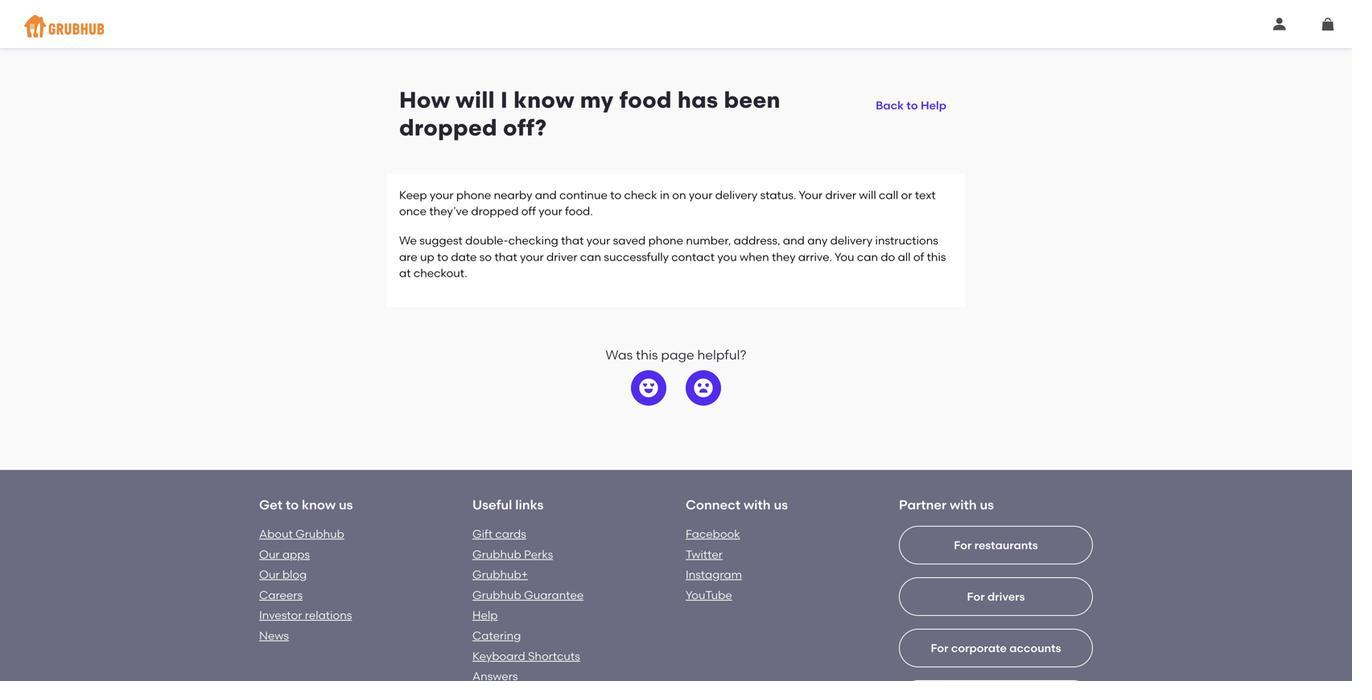 Task type: describe. For each thing, give the bounding box(es) containing it.
was
[[606, 347, 633, 363]]

checkout.
[[414, 267, 467, 280]]

careers
[[259, 589, 303, 602]]

help inside gift cards grubhub perks grubhub+ grubhub guarantee help catering keyboard shortcuts
[[472, 609, 498, 623]]

restaurants
[[975, 539, 1038, 552]]

catering
[[472, 629, 521, 643]]

blog
[[282, 568, 307, 582]]

2 our from the top
[[259, 568, 280, 582]]

for drivers
[[967, 590, 1025, 604]]

contact
[[672, 250, 715, 264]]

keyboard
[[472, 650, 525, 663]]

your down checking
[[520, 250, 544, 264]]

i
[[501, 87, 508, 113]]

your left saved
[[587, 234, 610, 248]]

twitter
[[686, 548, 723, 562]]

food.
[[565, 205, 593, 218]]

1 our from the top
[[259, 548, 280, 562]]

instagram link
[[686, 568, 742, 582]]

1 horizontal spatial that
[[561, 234, 584, 248]]

for drivers link
[[899, 578, 1093, 682]]

number,
[[686, 234, 731, 248]]

this inside we suggest double-checking that your saved phone number, address, and any delivery instructions are up to date so that your driver can successfully contact you when they arrive. you can do all of this at checkout.
[[927, 250, 946, 264]]

at
[[399, 267, 411, 280]]

keep your phone nearby and continue to check in on your delivery status. your driver will call or text once they've dropped off your food.
[[399, 188, 936, 218]]

us for connect with us
[[774, 497, 788, 513]]

how will i know my food has been dropped off?
[[399, 87, 781, 141]]

grubhub perks link
[[472, 548, 553, 562]]

so
[[480, 250, 492, 264]]

about
[[259, 528, 293, 541]]

know inside how will i know my food has been dropped off?
[[514, 87, 575, 113]]

arrive.
[[798, 250, 832, 264]]

has
[[678, 87, 718, 113]]

our                                     blog link
[[259, 568, 307, 582]]

grubhub+ link
[[472, 568, 528, 582]]

are
[[399, 250, 418, 264]]

gift cards link
[[472, 528, 526, 541]]

0 horizontal spatial that
[[495, 250, 517, 264]]

relations
[[305, 609, 352, 623]]

dropped inside how will i know my food has been dropped off?
[[399, 114, 497, 141]]

2 vertical spatial grubhub
[[472, 589, 521, 602]]

help link
[[472, 609, 498, 623]]

your
[[799, 188, 823, 202]]

text
[[915, 188, 936, 202]]

get
[[259, 497, 283, 513]]

your right 'off'
[[539, 205, 562, 218]]

we suggest double-checking that your saved phone number, address, and any delivery instructions are up to date so that your driver can successfully contact you when they arrive. you can do all of this at checkout.
[[399, 234, 946, 280]]

call
[[879, 188, 899, 202]]

do
[[881, 250, 895, 264]]

accounts
[[1010, 642, 1061, 655]]

off
[[521, 205, 536, 218]]

news
[[259, 629, 289, 643]]

2 can from the left
[[857, 250, 878, 264]]

any
[[808, 234, 828, 248]]

address,
[[734, 234, 780, 248]]

for for for corporate accounts
[[931, 642, 949, 655]]

keep
[[399, 188, 427, 202]]

page
[[661, 347, 694, 363]]

will inside 'keep your phone nearby and continue to check in on your delivery status. your driver will call or text once they've dropped off your food.'
[[859, 188, 876, 202]]

we
[[399, 234, 417, 248]]

corporate
[[951, 642, 1007, 655]]

food
[[619, 87, 672, 113]]

with for partner
[[950, 497, 977, 513]]

grubhub+
[[472, 568, 528, 582]]

you
[[835, 250, 854, 264]]

dropped inside 'keep your phone nearby and continue to check in on your delivery status. your driver will call or text once they've dropped off your food.'
[[471, 205, 519, 218]]

they've
[[429, 205, 469, 218]]

to inside we suggest double-checking that your saved phone number, address, and any delivery instructions are up to date so that your driver can successfully contact you when they arrive. you can do all of this at checkout.
[[437, 250, 448, 264]]

twitter link
[[686, 548, 723, 562]]

phone inside we suggest double-checking that your saved phone number, address, and any delivery instructions are up to date so that your driver can successfully contact you when they arrive. you can do all of this at checkout.
[[648, 234, 683, 248]]

facebook link
[[686, 528, 740, 541]]

drivers
[[988, 590, 1025, 604]]

about grubhub link
[[259, 528, 344, 541]]

1 vertical spatial this
[[636, 347, 658, 363]]

of
[[913, 250, 924, 264]]

delivery inside we suggest double-checking that your saved phone number, address, and any delivery instructions are up to date so that your driver can successfully contact you when they arrive. you can do all of this at checkout.
[[830, 234, 873, 248]]

apps
[[282, 548, 310, 562]]

partner with us
[[899, 497, 994, 513]]

off?
[[503, 114, 547, 141]]

date
[[451, 250, 477, 264]]

shortcuts
[[528, 650, 580, 663]]

back
[[876, 98, 904, 112]]

1 vertical spatial know
[[302, 497, 336, 513]]

was this page helpful?
[[606, 347, 747, 363]]

to inside 'keep your phone nearby and continue to check in on your delivery status. your driver will call or text once they've dropped off your food.'
[[610, 188, 622, 202]]

and inside we suggest double-checking that your saved phone number, address, and any delivery instructions are up to date so that your driver can successfully contact you when they arrive. you can do all of this at checkout.
[[783, 234, 805, 248]]

grubhub inside about grubhub our apps our                                     blog careers investor                                     relations news
[[296, 528, 344, 541]]

investor
[[259, 609, 302, 623]]

gift cards grubhub perks grubhub+ grubhub guarantee help catering keyboard shortcuts
[[472, 528, 584, 663]]

with for connect
[[744, 497, 771, 513]]

for restaurants
[[954, 539, 1038, 552]]

they
[[772, 250, 796, 264]]

my
[[580, 87, 614, 113]]



Task type: vqa. For each thing, say whether or not it's contained in the screenshot.
Linda
no



Task type: locate. For each thing, give the bounding box(es) containing it.
0 horizontal spatial driver
[[547, 250, 578, 264]]

links
[[515, 497, 544, 513]]

suggest
[[420, 234, 463, 248]]

2 horizontal spatial us
[[980, 497, 994, 513]]

helpful?
[[697, 347, 747, 363]]

guarantee
[[524, 589, 584, 602]]

get to know us
[[259, 497, 353, 513]]

for for for drivers
[[967, 590, 985, 604]]

once
[[399, 205, 427, 218]]

our
[[259, 548, 280, 562], [259, 568, 280, 582]]

and up they
[[783, 234, 805, 248]]

grubhub down grubhub+
[[472, 589, 521, 602]]

our up careers link
[[259, 568, 280, 582]]

to right get
[[286, 497, 299, 513]]

instagram
[[686, 568, 742, 582]]

facebook
[[686, 528, 740, 541]]

and
[[535, 188, 557, 202], [783, 234, 805, 248]]

gift
[[472, 528, 493, 541]]

1 vertical spatial grubhub
[[472, 548, 521, 562]]

1 horizontal spatial know
[[514, 87, 575, 113]]

us up the about grubhub link on the bottom left
[[339, 497, 353, 513]]

2 us from the left
[[774, 497, 788, 513]]

0 horizontal spatial help
[[472, 609, 498, 623]]

to right up
[[437, 250, 448, 264]]

1 horizontal spatial can
[[857, 250, 878, 264]]

2 vertical spatial for
[[931, 642, 949, 655]]

our down about
[[259, 548, 280, 562]]

0 vertical spatial our
[[259, 548, 280, 562]]

connect with us
[[686, 497, 788, 513]]

and up 'off'
[[535, 188, 557, 202]]

with right partner
[[950, 497, 977, 513]]

for
[[954, 539, 972, 552], [967, 590, 985, 604], [931, 642, 949, 655]]

1 us from the left
[[339, 497, 353, 513]]

phone up they've
[[456, 188, 491, 202]]

driver inside we suggest double-checking that your saved phone number, address, and any delivery instructions are up to date so that your driver can successfully contact you when they arrive. you can do all of this at checkout.
[[547, 250, 578, 264]]

1 can from the left
[[580, 250, 601, 264]]

connect
[[686, 497, 741, 513]]

can left 'do'
[[857, 250, 878, 264]]

grubhub logo image
[[24, 10, 105, 42]]

help up catering
[[472, 609, 498, 623]]

1 vertical spatial dropped
[[471, 205, 519, 218]]

saved
[[613, 234, 646, 248]]

status.
[[760, 188, 796, 202]]

1 vertical spatial delivery
[[830, 234, 873, 248]]

0 horizontal spatial know
[[302, 497, 336, 513]]

dropped down how
[[399, 114, 497, 141]]

know up off?
[[514, 87, 575, 113]]

with
[[744, 497, 771, 513], [950, 497, 977, 513]]

0 vertical spatial driver
[[825, 188, 857, 202]]

successfully
[[604, 250, 669, 264]]

all
[[898, 250, 911, 264]]

youtube link
[[686, 589, 732, 602]]

your up they've
[[430, 188, 454, 202]]

that down food.
[[561, 234, 584, 248]]

1 horizontal spatial will
[[859, 188, 876, 202]]

0 vertical spatial this
[[927, 250, 946, 264]]

youtube
[[686, 589, 732, 602]]

0 vertical spatial and
[[535, 188, 557, 202]]

1 vertical spatial will
[[859, 188, 876, 202]]

phone up contact
[[648, 234, 683, 248]]

0 vertical spatial grubhub
[[296, 528, 344, 541]]

and inside 'keep your phone nearby and continue to check in on your delivery status. your driver will call or text once they've dropped off your food.'
[[535, 188, 557, 202]]

0 vertical spatial dropped
[[399, 114, 497, 141]]

careers link
[[259, 589, 303, 602]]

grubhub up apps
[[296, 528, 344, 541]]

0 horizontal spatial us
[[339, 497, 353, 513]]

0 horizontal spatial can
[[580, 250, 601, 264]]

driver down checking
[[547, 250, 578, 264]]

perks
[[524, 548, 553, 562]]

for corporate accounts link
[[899, 629, 1093, 682]]

partner
[[899, 497, 947, 513]]

grubhub down gift cards link
[[472, 548, 521, 562]]

delivery up the you
[[830, 234, 873, 248]]

phone
[[456, 188, 491, 202], [648, 234, 683, 248]]

that
[[561, 234, 584, 248], [495, 250, 517, 264]]

know up the about grubhub link on the bottom left
[[302, 497, 336, 513]]

driver inside 'keep your phone nearby and continue to check in on your delivery status. your driver will call or text once they've dropped off your food.'
[[825, 188, 857, 202]]

this right of
[[927, 250, 946, 264]]

this right was
[[636, 347, 658, 363]]

back to help
[[876, 98, 947, 112]]

0 horizontal spatial will
[[456, 87, 495, 113]]

0 vertical spatial for
[[954, 539, 972, 552]]

1 horizontal spatial help
[[921, 98, 947, 112]]

1 vertical spatial our
[[259, 568, 280, 582]]

us up "for restaurants"
[[980, 497, 994, 513]]

investor                                     relations link
[[259, 609, 352, 623]]

1 vertical spatial driver
[[547, 250, 578, 264]]

instructions
[[875, 234, 938, 248]]

can
[[580, 250, 601, 264], [857, 250, 878, 264]]

for left corporate
[[931, 642, 949, 655]]

to left check
[[610, 188, 622, 202]]

for corporate accounts
[[931, 642, 1061, 655]]

1 horizontal spatial delivery
[[830, 234, 873, 248]]

about grubhub our apps our                                     blog careers investor                                     relations news
[[259, 528, 352, 643]]

continue
[[560, 188, 608, 202]]

1 vertical spatial help
[[472, 609, 498, 623]]

cards
[[495, 528, 526, 541]]

1 vertical spatial and
[[783, 234, 805, 248]]

will inside how will i know my food has been dropped off?
[[456, 87, 495, 113]]

checking
[[508, 234, 558, 248]]

for left restaurants
[[954, 539, 972, 552]]

double-
[[465, 234, 508, 248]]

1 horizontal spatial driver
[[825, 188, 857, 202]]

1 horizontal spatial us
[[774, 497, 788, 513]]

grubhub
[[296, 528, 344, 541], [472, 548, 521, 562], [472, 589, 521, 602]]

news link
[[259, 629, 289, 643]]

this page was helpful image
[[639, 379, 658, 398]]

small image
[[1322, 18, 1335, 31]]

facebook twitter instagram youtube
[[686, 528, 742, 602]]

1 horizontal spatial phone
[[648, 234, 683, 248]]

that right so
[[495, 250, 517, 264]]

0 vertical spatial will
[[456, 87, 495, 113]]

up
[[420, 250, 434, 264]]

can left the successfully
[[580, 250, 601, 264]]

us
[[339, 497, 353, 513], [774, 497, 788, 513], [980, 497, 994, 513]]

check
[[624, 188, 657, 202]]

this
[[927, 250, 946, 264], [636, 347, 658, 363]]

0 vertical spatial delivery
[[715, 188, 758, 202]]

for left drivers
[[967, 590, 985, 604]]

1 horizontal spatial with
[[950, 497, 977, 513]]

nearby
[[494, 188, 532, 202]]

us right connect
[[774, 497, 788, 513]]

phone inside 'keep your phone nearby and continue to check in on your delivery status. your driver will call or text once they've dropped off your food.'
[[456, 188, 491, 202]]

delivery left 'status.'
[[715, 188, 758, 202]]

0 vertical spatial that
[[561, 234, 584, 248]]

will left the call
[[859, 188, 876, 202]]

delivery inside 'keep your phone nearby and continue to check in on your delivery status. your driver will call or text once they've dropped off your food.'
[[715, 188, 758, 202]]

grubhub guarantee link
[[472, 589, 584, 602]]

this page was not helpful image
[[694, 379, 713, 398]]

1 vertical spatial that
[[495, 250, 517, 264]]

0 horizontal spatial this
[[636, 347, 658, 363]]

to right back
[[907, 98, 918, 112]]

you
[[717, 250, 737, 264]]

for inside for restaurants link
[[954, 539, 972, 552]]

1 horizontal spatial and
[[783, 234, 805, 248]]

for for for restaurants
[[954, 539, 972, 552]]

driver right your
[[825, 188, 857, 202]]

useful
[[472, 497, 512, 513]]

dropped down nearby
[[471, 205, 519, 218]]

know
[[514, 87, 575, 113], [302, 497, 336, 513]]

back to help link
[[869, 86, 953, 115]]

0 vertical spatial phone
[[456, 188, 491, 202]]

3 us from the left
[[980, 497, 994, 513]]

to
[[907, 98, 918, 112], [610, 188, 622, 202], [437, 250, 448, 264], [286, 497, 299, 513]]

how
[[399, 87, 450, 113]]

for inside for drivers link
[[967, 590, 985, 604]]

0 vertical spatial know
[[514, 87, 575, 113]]

1 vertical spatial phone
[[648, 234, 683, 248]]

your right on
[[689, 188, 713, 202]]

0 horizontal spatial phone
[[456, 188, 491, 202]]

for inside for corporate accounts link
[[931, 642, 949, 655]]

our apps link
[[259, 548, 310, 562]]

1 with from the left
[[744, 497, 771, 513]]

help right back
[[921, 98, 947, 112]]

0 horizontal spatial and
[[535, 188, 557, 202]]

catering link
[[472, 629, 521, 643]]

1 horizontal spatial this
[[927, 250, 946, 264]]

us for partner with us
[[980, 497, 994, 513]]

delivery
[[715, 188, 758, 202], [830, 234, 873, 248]]

0 horizontal spatial with
[[744, 497, 771, 513]]

0 vertical spatial help
[[921, 98, 947, 112]]

0 horizontal spatial delivery
[[715, 188, 758, 202]]

with right connect
[[744, 497, 771, 513]]

or
[[901, 188, 912, 202]]

2 with from the left
[[950, 497, 977, 513]]

will
[[456, 87, 495, 113], [859, 188, 876, 202]]

driver
[[825, 188, 857, 202], [547, 250, 578, 264]]

for restaurants link
[[899, 526, 1093, 682]]

in
[[660, 188, 670, 202]]

useful links
[[472, 497, 544, 513]]

1 vertical spatial for
[[967, 590, 985, 604]]

been
[[724, 87, 781, 113]]

small image
[[1273, 18, 1286, 31]]

will left i
[[456, 87, 495, 113]]

keyboard shortcuts link
[[472, 650, 580, 663]]



